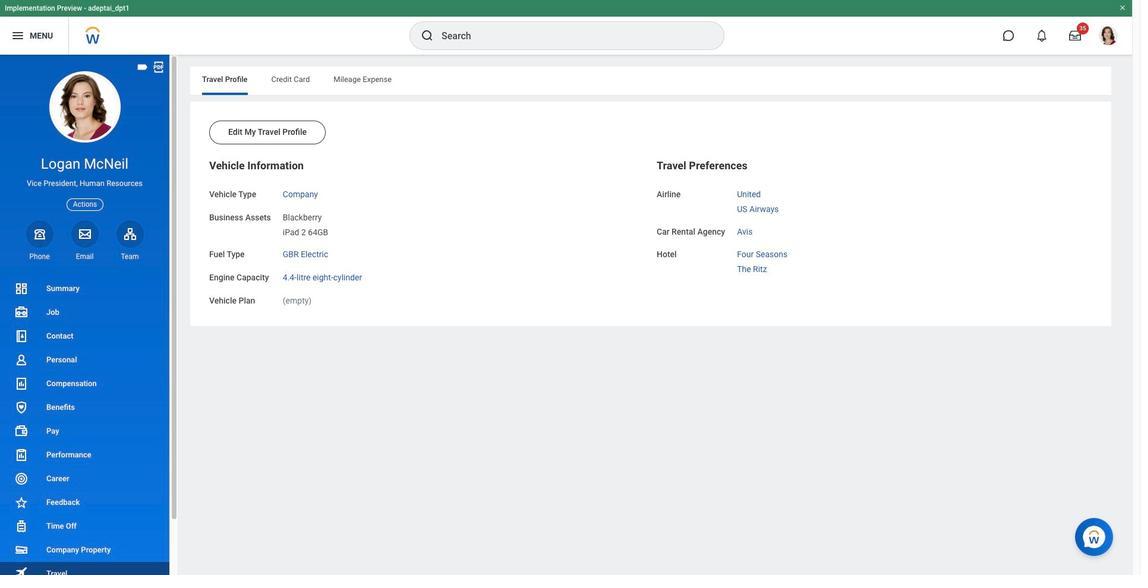Task type: locate. For each thing, give the bounding box(es) containing it.
feedback image
[[14, 496, 29, 510]]

mail image
[[78, 227, 92, 241]]

summary image
[[14, 282, 29, 296]]

tab list
[[190, 67, 1112, 95]]

contact image
[[14, 329, 29, 344]]

list
[[0, 277, 169, 575]]

2 group from the left
[[657, 159, 1093, 275]]

view team image
[[123, 227, 137, 241]]

pay image
[[14, 424, 29, 439]]

banner
[[0, 0, 1133, 55]]

notifications large image
[[1036, 30, 1048, 42]]

email logan mcneil element
[[71, 252, 98, 262]]

0 horizontal spatial group
[[209, 159, 645, 307]]

phone logan mcneil element
[[26, 252, 53, 262]]

1 horizontal spatial group
[[657, 159, 1093, 275]]

items selected list
[[737, 187, 798, 215], [283, 210, 347, 238], [737, 247, 807, 275]]

team logan mcneil element
[[116, 252, 144, 262]]

group
[[209, 159, 645, 307], [657, 159, 1093, 275]]

phone image
[[31, 227, 48, 241]]

compensation image
[[14, 377, 29, 391]]

Search Workday  search field
[[442, 23, 700, 49]]

career image
[[14, 472, 29, 486]]



Task type: describe. For each thing, give the bounding box(es) containing it.
1 group from the left
[[209, 159, 645, 307]]

benefits image
[[14, 401, 29, 415]]

inbox large image
[[1070, 30, 1081, 42]]

list inside navigation pane region
[[0, 277, 169, 575]]

company property image
[[14, 543, 29, 558]]

ipad 2 64gb element
[[283, 225, 328, 237]]

profile logan mcneil image
[[1099, 26, 1118, 48]]

navigation pane region
[[0, 55, 178, 575]]

time off image
[[14, 520, 29, 534]]

search image
[[420, 29, 435, 43]]

close environment banner image
[[1119, 4, 1127, 11]]

travel image
[[14, 566, 29, 575]]

tag image
[[136, 61, 149, 74]]

justify image
[[11, 29, 25, 43]]

performance image
[[14, 448, 29, 463]]

blackberry element
[[283, 210, 322, 222]]

view printable version (pdf) image
[[152, 61, 165, 74]]

job image
[[14, 306, 29, 320]]

personal image
[[14, 353, 29, 367]]



Task type: vqa. For each thing, say whether or not it's contained in the screenshot.
personal image
yes



